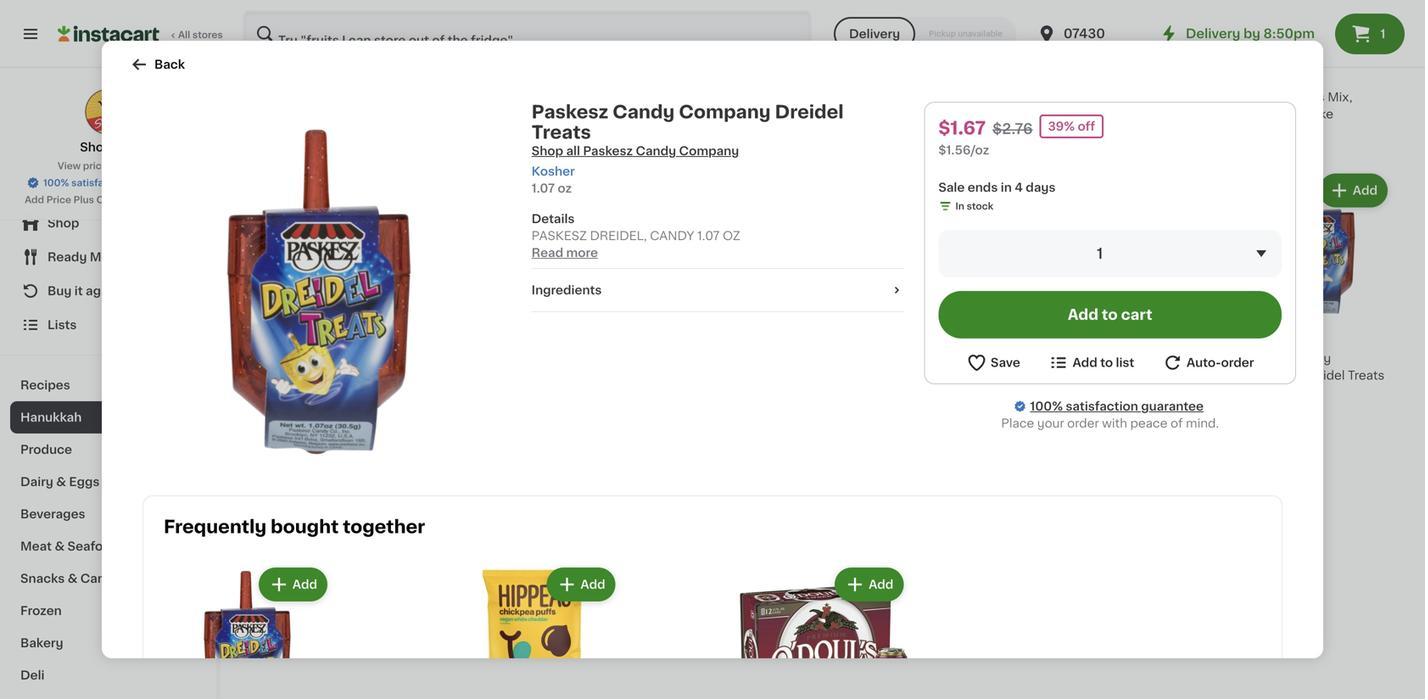 Task type: describe. For each thing, give the bounding box(es) containing it.
$6.09 for 87
[[954, 335, 988, 347]]

many in stock inside product group
[[271, 403, 338, 412]]

auto-order button
[[1162, 352, 1254, 373]]

save
[[159, 195, 181, 204]]

$4.43 original price: $6.09 element
[[255, 328, 405, 350]]

candy
[[636, 145, 676, 157]]

4.2 for chocolate
[[1076, 125, 1092, 134]]

dreidel,
[[590, 230, 647, 242]]

ct
[[263, 386, 273, 395]]

kedem for kedem tea biscuits, chocolate 4.2 oz
[[1076, 91, 1119, 103]]

1 horizontal spatial many
[[600, 142, 627, 151]]

to for add to list
[[1100, 357, 1113, 369]]

buy it again link
[[10, 274, 206, 308]]

8:50pm
[[1264, 28, 1315, 40]]

service type group
[[834, 17, 1016, 51]]

mix,
[[1328, 91, 1353, 103]]

4 inside product group
[[264, 330, 277, 348]]

$ for galil chestnuts, organic, roasted
[[1080, 331, 1086, 340]]

beverages
[[20, 508, 85, 520]]

biscuits, for orange
[[981, 91, 1032, 103]]

company for paskesz candy company dreidel treats
[[1241, 369, 1299, 381]]

4.2 for vanilla
[[583, 125, 599, 134]]

roasting
[[583, 630, 636, 642]]

1 horizontal spatial $ 4 43
[[587, 591, 620, 609]]

shoprite link
[[80, 88, 136, 156]]

vanilla
[[583, 108, 621, 120]]

instacart logo image
[[58, 24, 159, 44]]

oz
[[723, 230, 740, 242]]

bakery
[[20, 637, 63, 649]]

39%
[[1048, 120, 1075, 132]]

frozen inside frozen link
[[20, 605, 62, 617]]

$ for golden star pancakes, vegetable
[[258, 331, 264, 340]]

mix
[[801, 630, 822, 642]]

dreidel for paskesz candy company dreidel treats
[[1302, 369, 1345, 381]]

manischewitz potato pancake mix 6 oz
[[748, 613, 872, 656]]

save
[[991, 357, 1021, 369]]

empire inside $ 2 21 /lb $3.32 empire koshers chicken legs quarters
[[255, 624, 296, 636]]

plus
[[74, 195, 94, 204]]

$ up roasting on the left bottom of the page
[[587, 592, 593, 601]]

kedem for kedem tea biscuits, vanilla 4.2 oz
[[583, 91, 626, 103]]

stock inside product group
[[312, 403, 338, 412]]

frequently
[[164, 518, 267, 536]]

07430
[[1064, 28, 1105, 40]]

more
[[566, 247, 598, 259]]

biscuits, for chocolate
[[1146, 91, 1196, 103]]

product group containing 2
[[255, 431, 405, 655]]

produce link
[[10, 434, 206, 466]]

oz inside paskesz candy company dreidel treats shop all paskesz candy company kosher 1.07 oz
[[558, 182, 572, 194]]

/lb
[[294, 590, 313, 603]]

$ 2 21 /lb $3.32 empire koshers chicken legs quarters
[[255, 590, 400, 653]]

view
[[58, 161, 81, 171]]

streit's latkes mix, potato pancake
[[1241, 91, 1353, 120]]

$3.32
[[294, 607, 328, 619]]

chocolate for joyva
[[419, 108, 481, 120]]

ring
[[458, 91, 485, 103]]

meat & seafood link
[[10, 530, 206, 562]]

1 vertical spatial order
[[1067, 417, 1099, 429]]

manischewitz
[[748, 613, 829, 625]]

oz for orange
[[930, 125, 941, 134]]

tea for vanilla
[[629, 91, 650, 103]]

0 vertical spatial in
[[629, 142, 638, 151]]

$2.43 original price: $4.21 element
[[748, 589, 898, 611]]

treats for paskesz candy company dreidel treats
[[1348, 369, 1385, 381]]

oz for vanilla
[[601, 125, 612, 134]]

2 horizontal spatial stock
[[967, 201, 994, 211]]

$2.21 per pound original price: $3.32 element
[[255, 589, 405, 621]]

golden star pancakes, vegetable 8 ct
[[255, 352, 389, 395]]

candles
[[419, 630, 468, 642]]

snacks & candy
[[20, 573, 121, 585]]

rokeach chanuka candles
[[419, 613, 526, 642]]

golden for golden zucchini pancakes
[[748, 91, 791, 103]]

chicken inside empire kosher frozen roasting chicken $0.28/oz
[[639, 630, 688, 642]]

biscuits, for vanilla
[[653, 91, 703, 103]]

back
[[154, 59, 185, 70]]

3
[[921, 330, 933, 348]]

6
[[748, 647, 754, 656]]

$ 4 43 inside '$4.43 original price: $6.09' element
[[258, 330, 291, 348]]

legs
[[255, 641, 283, 653]]

add to list
[[1073, 357, 1135, 369]]

in inside product group
[[301, 403, 309, 412]]

kedem 100% juice, grape, sparkling, concord, non alcoholic
[[912, 352, 1053, 398]]

in stock
[[956, 201, 994, 211]]

67
[[1260, 331, 1272, 340]]

$6.09 for 4
[[298, 335, 333, 347]]

together
[[343, 518, 425, 536]]

beverages link
[[10, 498, 206, 530]]

3 87
[[921, 330, 947, 348]]

kedem tea biscuits, vanilla 4.2 oz
[[583, 91, 703, 134]]

in
[[956, 201, 965, 211]]

potato inside manischewitz potato pancake mix 6 oz
[[832, 613, 872, 625]]

delivery for delivery
[[849, 28, 900, 40]]

non
[[970, 386, 995, 398]]

read more button
[[532, 244, 598, 261]]

1 horizontal spatial 4
[[593, 591, 605, 609]]

alcoholic
[[998, 386, 1053, 398]]

1 horizontal spatial satisfaction
[[1066, 400, 1138, 412]]

pancake inside streit's latkes mix, potato pancake
[[1283, 108, 1334, 120]]

kosher inside empire kosher frozen roasting chicken $0.28/oz
[[628, 613, 670, 625]]

0 vertical spatial to
[[147, 195, 157, 204]]

back button
[[129, 54, 185, 75]]

auto-order
[[1187, 357, 1254, 369]]

rokeach chanuka candles button
[[419, 431, 570, 658]]

add price plus club card to save link
[[25, 193, 192, 207]]

list
[[1116, 357, 1135, 369]]

& for dairy
[[56, 476, 66, 488]]

latkes
[[1286, 91, 1325, 103]]

pancake inside manischewitz potato pancake mix 6 oz
[[748, 630, 798, 642]]

1 inside field
[[1097, 246, 1103, 261]]

many inside product group
[[271, 403, 298, 412]]

43 for $6.09
[[278, 331, 291, 340]]

concord,
[[912, 386, 967, 398]]

add inside add to cart button
[[1068, 308, 1099, 322]]

buy it again
[[48, 285, 119, 297]]

seafood
[[67, 540, 119, 552]]

guarantee inside button
[[131, 178, 180, 187]]

organic,
[[1174, 352, 1224, 364]]

roasted
[[1076, 369, 1126, 381]]

paskesz for paskesz candy company dreidel treats shop all paskesz candy company kosher 1.07 oz
[[532, 103, 609, 121]]

golden zucchini pancakes button
[[748, 0, 898, 136]]

100% satisfaction guarantee button
[[26, 173, 190, 190]]

$ 1 99
[[1080, 330, 1108, 348]]

add to cart button
[[939, 291, 1282, 339]]

1 inside button
[[1381, 28, 1386, 40]]

again
[[86, 285, 119, 297]]

read
[[532, 247, 563, 259]]

$4.21
[[790, 597, 822, 608]]

1.07 inside the details paskesz dreidel, candy 1.07 oz read more
[[697, 230, 720, 242]]

paskesz candy company dreidel treats
[[1241, 352, 1385, 381]]

jells,
[[488, 91, 519, 103]]

pancakes,
[[328, 352, 389, 364]]

43 for $4.21
[[770, 592, 783, 601]]

0 vertical spatial many in stock
[[600, 142, 667, 151]]

golden zucchini pancakes
[[748, 91, 845, 120]]

quarters
[[286, 641, 339, 653]]

$ for paskesz candy company dreidel treats
[[1244, 331, 1250, 340]]

2 horizontal spatial 100%
[[1030, 400, 1063, 412]]

100% satisfaction guarantee inside button
[[43, 178, 180, 187]]

it
[[74, 285, 83, 297]]

add inside the 'add price plus club card to save' link
[[25, 195, 44, 204]]

place your order with peace of mind.
[[1001, 417, 1219, 429]]

pricing
[[83, 161, 117, 171]]

all
[[566, 145, 580, 157]]

0 horizontal spatial candy
[[80, 573, 121, 585]]

deli link
[[10, 659, 206, 691]]

chestnuts,
[[1105, 352, 1171, 364]]

pancakes
[[748, 108, 805, 120]]

chicken inside $ 2 21 /lb $3.32 empire koshers chicken legs quarters
[[351, 624, 400, 636]]

covered
[[484, 108, 534, 120]]

8
[[255, 386, 261, 395]]



Task type: vqa. For each thing, say whether or not it's contained in the screenshot.
4th $ 5 79
no



Task type: locate. For each thing, give the bounding box(es) containing it.
kosher inside paskesz candy company dreidel treats shop all paskesz candy company kosher 1.07 oz
[[532, 165, 575, 177]]

place
[[1001, 417, 1034, 429]]

0 vertical spatial kosher
[[532, 165, 575, 177]]

1
[[1381, 28, 1386, 40], [1097, 246, 1103, 261], [1086, 330, 1094, 348], [1250, 330, 1258, 348]]

chocolate inside kedem tea biscuits, chocolate 4.2 oz
[[1076, 108, 1138, 120]]

0 vertical spatial golden
[[748, 91, 791, 103]]

$6.09 up star at the left bottom
[[298, 335, 333, 347]]

paskesz
[[583, 145, 633, 157]]

company up company
[[679, 103, 771, 121]]

candy up candy
[[613, 103, 675, 121]]

view pricing policy link
[[58, 159, 159, 173]]

& inside the dairy & eggs link
[[56, 476, 66, 488]]

view pricing policy
[[58, 161, 149, 171]]

tea inside kedem tea biscuits, chocolate 4.2 oz
[[1122, 91, 1143, 103]]

2 horizontal spatial biscuits,
[[1146, 91, 1196, 103]]

$ inside "$ 2 43"
[[751, 592, 757, 601]]

2 horizontal spatial 4.2
[[1076, 125, 1092, 134]]

1.07
[[532, 182, 555, 194], [697, 230, 720, 242]]

chocolate up off
[[1076, 108, 1138, 120]]

100% satisfaction guarantee up with
[[1030, 400, 1204, 412]]

company inside paskesz candy company dreidel treats shop all paskesz candy company kosher 1.07 oz
[[679, 103, 771, 121]]

2 vertical spatial in
[[301, 403, 309, 412]]

$ 4 43 up roasting on the left bottom of the page
[[587, 591, 620, 609]]

1 horizontal spatial 100%
[[957, 352, 989, 364]]

orange
[[912, 108, 956, 120]]

many in stock down kedem tea biscuits, vanilla 4.2 oz
[[600, 142, 667, 151]]

2 vertical spatial candy
[[80, 573, 121, 585]]

07430 button
[[1037, 10, 1138, 58]]

0 horizontal spatial 4
[[264, 330, 277, 348]]

1 horizontal spatial biscuits,
[[981, 91, 1032, 103]]

grape,
[[912, 369, 952, 381]]

2 inside $ 2 21 /lb $3.32 empire koshers chicken legs quarters
[[264, 591, 276, 609]]

shop down price
[[48, 217, 79, 229]]

& right snacks
[[68, 573, 78, 585]]

100% inside "kedem 100% juice, grape, sparkling, concord, non alcoholic"
[[957, 352, 989, 364]]

1 vertical spatial $2.76
[[1278, 335, 1311, 347]]

43 inside "$ 2 43"
[[770, 592, 783, 601]]

1 vertical spatial in
[[1001, 182, 1012, 193]]

chocolate
[[419, 108, 481, 120], [1076, 108, 1138, 120]]

kedem inside kedem tea biscuits, vanilla 4.2 oz
[[583, 91, 626, 103]]

biscuits, inside kedem tea biscuits, vanilla 4.2 oz
[[653, 91, 703, 103]]

stock down golden star pancakes, vegetable 8 ct
[[312, 403, 338, 412]]

$2.76 right 67
[[1278, 335, 1311, 347]]

many down vanilla
[[600, 142, 627, 151]]

candy for paskesz candy company dreidel treats
[[1292, 352, 1331, 364]]

order left with
[[1067, 417, 1099, 429]]

chicken right koshers
[[351, 624, 400, 636]]

99
[[1095, 331, 1108, 340]]

2 4.2 from the left
[[583, 125, 599, 134]]

4 left days
[[1015, 182, 1023, 193]]

4.2 for orange
[[912, 125, 927, 134]]

candy
[[613, 103, 675, 121], [1292, 352, 1331, 364], [80, 573, 121, 585]]

1 vertical spatial $ 4 43
[[587, 591, 620, 609]]

product group containing 3
[[912, 170, 1063, 414]]

0 vertical spatial 4
[[1015, 182, 1023, 193]]

$0.28/oz
[[583, 647, 626, 656]]

100% up your
[[1030, 400, 1063, 412]]

oz down vanilla
[[601, 125, 612, 134]]

lists
[[48, 319, 77, 331]]

0 horizontal spatial stock
[[312, 403, 338, 412]]

0 vertical spatial $ 4 43
[[258, 330, 291, 348]]

0 vertical spatial order
[[1221, 357, 1254, 369]]

golden inside golden zucchini pancakes
[[748, 91, 791, 103]]

dreidel for paskesz candy company dreidel treats shop all paskesz candy company kosher 1.07 oz
[[775, 103, 844, 121]]

paskesz inside paskesz candy company dreidel treats shop all paskesz candy company kosher 1.07 oz
[[532, 103, 609, 121]]

galil chestnuts, organic, roasted
[[1076, 352, 1224, 381]]

meat & seafood
[[20, 540, 119, 552]]

to left save
[[147, 195, 157, 204]]

1 vertical spatial 100% satisfaction guarantee
[[1030, 400, 1204, 412]]

$2.76 original price: $4.21 element
[[1241, 67, 1391, 89]]

$1.56/oz
[[939, 144, 989, 156]]

0 horizontal spatial tea
[[629, 91, 650, 103]]

1 $6.09 from the left
[[298, 335, 333, 347]]

0 horizontal spatial 43
[[278, 331, 291, 340]]

delivery for delivery by 8:50pm
[[1186, 28, 1241, 40]]

tea down "07430" popup button
[[1122, 91, 1143, 103]]

tea
[[1122, 91, 1143, 103], [629, 91, 650, 103], [957, 91, 978, 103]]

1 vertical spatial potato
[[832, 613, 872, 625]]

dairy & eggs link
[[10, 466, 206, 498]]

shoprite logo image
[[85, 88, 132, 135]]

1 horizontal spatial frozen
[[673, 613, 713, 625]]

100% satisfaction guarantee
[[43, 178, 180, 187], [1030, 400, 1204, 412]]

4.2 inside kedem tea biscuits, vanilla 4.2 oz
[[583, 125, 599, 134]]

tea inside kedem tea biscuits, vanilla 4.2 oz
[[629, 91, 650, 103]]

to up 99
[[1102, 308, 1118, 322]]

off
[[1078, 120, 1095, 132]]

$2.76 inside $1.67 $2.76
[[993, 122, 1033, 136]]

$ for manischewitz potato pancake mix
[[751, 592, 757, 601]]

biscuits, inside kedem tea biscuits, orange 4.2 oz
[[981, 91, 1032, 103]]

add button
[[499, 175, 565, 206], [992, 175, 1058, 206], [1321, 175, 1386, 206], [335, 436, 400, 467], [260, 569, 326, 600], [548, 569, 614, 600], [837, 569, 902, 600]]

golden inside golden star pancakes, vegetable 8 ct
[[255, 352, 298, 364]]

juice,
[[992, 352, 1028, 364]]

0 vertical spatial 100% satisfaction guarantee
[[43, 178, 180, 187]]

1 2 from the left
[[264, 591, 276, 609]]

company for paskesz candy company dreidel treats shop all paskesz candy company kosher 1.07 oz
[[679, 103, 771, 121]]

dreidel
[[775, 103, 844, 121], [1302, 369, 1345, 381]]

0 horizontal spatial $2.76
[[993, 122, 1033, 136]]

candy down $1.67 original price: $2.76 element
[[1292, 352, 1331, 364]]

many in stock down golden star pancakes, vegetable 8 ct
[[271, 403, 338, 412]]

1 vertical spatial many in stock
[[271, 403, 338, 412]]

1 horizontal spatial chicken
[[639, 630, 688, 642]]

paskesz inside paskesz candy company dreidel treats
[[1241, 352, 1289, 364]]

1 vertical spatial many
[[271, 403, 298, 412]]

club
[[96, 195, 119, 204]]

add to list button
[[1048, 352, 1135, 373]]

your
[[1037, 417, 1064, 429]]

1 inside product group
[[1250, 330, 1258, 348]]

tea for orange
[[957, 91, 978, 103]]

details button
[[532, 210, 904, 227]]

1 horizontal spatial 1.07
[[697, 230, 720, 242]]

sparkling,
[[955, 369, 1013, 381]]

0 vertical spatial &
[[56, 476, 66, 488]]

delivery inside button
[[849, 28, 900, 40]]

kedem for kedem 100% juice, grape, sparkling, concord, non alcoholic
[[912, 352, 954, 364]]

chocolate for kedem
[[1076, 108, 1138, 120]]

potato down $2.43 original price: $4.21 'element' at right
[[832, 613, 872, 625]]

golden up vegetable
[[255, 352, 298, 364]]

chicken right roasting on the left bottom of the page
[[639, 630, 688, 642]]

treats inside paskesz candy company dreidel treats
[[1348, 369, 1385, 381]]

oz for mix
[[756, 647, 767, 656]]

chocolate down joyva
[[419, 108, 481, 120]]

$2.76 left 39% on the top right
[[993, 122, 1033, 136]]

kedem up grape,
[[912, 352, 954, 364]]

4.2 inside kedem tea biscuits, orange 4.2 oz
[[912, 125, 927, 134]]

sale ends in 4 days
[[939, 182, 1056, 193]]

empire inside empire kosher frozen roasting chicken $0.28/oz
[[583, 613, 625, 625]]

kedem tea biscuits, orange 4.2 oz
[[912, 91, 1032, 134]]

snacks
[[20, 573, 65, 585]]

candy for paskesz candy company dreidel treats shop all paskesz candy company kosher 1.07 oz
[[613, 103, 675, 121]]

1 horizontal spatial kosher
[[628, 613, 670, 625]]

4 up vegetable
[[264, 330, 277, 348]]

1 horizontal spatial shop
[[532, 145, 563, 157]]

4.2 right 39% on the top right
[[1076, 125, 1092, 134]]

dreidel inside paskesz candy company dreidel treats
[[1302, 369, 1345, 381]]

1 vertical spatial guarantee
[[1141, 400, 1204, 412]]

0 horizontal spatial golden
[[255, 352, 298, 364]]

stock
[[640, 142, 667, 151], [967, 201, 994, 211], [312, 403, 338, 412]]

2 for $ 2 21 /lb $3.32 empire koshers chicken legs quarters
[[264, 591, 276, 609]]

$ up vegetable
[[258, 331, 264, 340]]

with
[[1102, 417, 1127, 429]]

43
[[278, 331, 291, 340], [770, 592, 783, 601], [607, 592, 620, 601]]

$
[[258, 331, 264, 340], [1080, 331, 1086, 340], [1244, 331, 1250, 340], [258, 592, 264, 601], [751, 592, 757, 601], [587, 592, 593, 601]]

tea inside kedem tea biscuits, orange 4.2 oz
[[957, 91, 978, 103]]

pancake down manischewitz at bottom
[[748, 630, 798, 642]]

1 chocolate from the left
[[419, 108, 481, 120]]

1 left 67
[[1250, 330, 1258, 348]]

paskesz for paskesz candy company dreidel treats
[[1241, 352, 1289, 364]]

frequently bought together
[[164, 518, 425, 536]]

1 tea from the left
[[1122, 91, 1143, 103]]

3 4.2 from the left
[[912, 125, 927, 134]]

1 horizontal spatial 43
[[607, 592, 620, 601]]

1 vertical spatial paskesz
[[1241, 352, 1289, 364]]

2 for $ 2 43
[[757, 591, 769, 609]]

100% up price
[[43, 178, 69, 187]]

kosher down all
[[532, 165, 575, 177]]

1 field
[[939, 230, 1282, 277]]

0 horizontal spatial shop
[[48, 217, 79, 229]]

$1.67 original price: $2.76 element
[[1241, 328, 1391, 350]]

oz right 39% on the top right
[[1094, 125, 1105, 134]]

& inside meat & seafood link
[[55, 540, 65, 552]]

0 horizontal spatial pancake
[[748, 630, 798, 642]]

0 horizontal spatial satisfaction
[[71, 178, 128, 187]]

0 horizontal spatial company
[[679, 103, 771, 121]]

1 horizontal spatial dreidel
[[1302, 369, 1345, 381]]

company inside paskesz candy company dreidel treats
[[1241, 369, 1299, 381]]

many down ct
[[271, 403, 298, 412]]

2 tea from the left
[[629, 91, 650, 103]]

1 vertical spatial stock
[[967, 201, 994, 211]]

0 vertical spatial stock
[[640, 142, 667, 151]]

treats up all
[[532, 123, 591, 141]]

& left eggs
[[56, 476, 66, 488]]

oz inside kedem tea biscuits, orange 4.2 oz
[[930, 125, 941, 134]]

2 vertical spatial to
[[1100, 357, 1113, 369]]

0 horizontal spatial kosher
[[532, 165, 575, 177]]

& for snacks
[[68, 573, 78, 585]]

3 tea from the left
[[957, 91, 978, 103]]

biscuits,
[[1146, 91, 1196, 103], [653, 91, 703, 103], [981, 91, 1032, 103]]

oz for chocolate
[[1094, 125, 1105, 134]]

kedem up off
[[1076, 91, 1119, 103]]

kedem up orange
[[912, 91, 954, 103]]

1 4.2 from the left
[[1076, 125, 1092, 134]]

kosher up roasting on the left bottom of the page
[[628, 613, 670, 625]]

star
[[301, 352, 325, 364]]

$ 1 67
[[1244, 330, 1272, 348]]

shop inside paskesz candy company dreidel treats shop all paskesz candy company kosher 1.07 oz
[[532, 145, 563, 157]]

None search field
[[243, 10, 812, 58]]

satisfaction up place your order with peace of mind.
[[1066, 400, 1138, 412]]

$ left 21
[[258, 592, 264, 601]]

100% up sparkling,
[[957, 352, 989, 364]]

1 horizontal spatial empire
[[583, 613, 625, 625]]

shop left all
[[532, 145, 563, 157]]

in right ends
[[1001, 182, 1012, 193]]

2 horizontal spatial candy
[[1292, 352, 1331, 364]]

2 up manischewitz at bottom
[[757, 591, 769, 609]]

0 horizontal spatial in
[[301, 403, 309, 412]]

$1.67 $2.76
[[939, 119, 1033, 137]]

1 vertical spatial candy
[[1292, 352, 1331, 364]]

paskesz down $ 1 67
[[1241, 352, 1289, 364]]

golden
[[748, 91, 791, 103], [255, 352, 298, 364]]

1 horizontal spatial potato
[[1241, 108, 1280, 120]]

potato inside streit's latkes mix, potato pancake
[[1241, 108, 1280, 120]]

dairy & eggs
[[20, 476, 100, 488]]

$2.21
[[1115, 335, 1146, 347]]

0 horizontal spatial 4.2
[[583, 125, 599, 134]]

1 left 99
[[1086, 330, 1094, 348]]

satisfaction
[[71, 178, 128, 187], [1066, 400, 1138, 412]]

chocolate inside joyva ring jells, chocolate covered
[[419, 108, 481, 120]]

streit's latkes mix, potato pancake button
[[1241, 0, 1391, 136]]

to inside button
[[1102, 308, 1118, 322]]

card
[[121, 195, 145, 204]]

empire up roasting on the left bottom of the page
[[583, 613, 625, 625]]

$ left 67
[[1244, 331, 1250, 340]]

1 horizontal spatial many in stock
[[600, 142, 667, 151]]

0 horizontal spatial $6.09
[[298, 335, 333, 347]]

1 horizontal spatial guarantee
[[1141, 400, 1204, 412]]

oz inside kedem tea biscuits, chocolate 4.2 oz
[[1094, 125, 1105, 134]]

kedem for kedem tea biscuits, orange 4.2 oz
[[912, 91, 954, 103]]

0 horizontal spatial 100%
[[43, 178, 69, 187]]

kosher
[[532, 165, 575, 177], [628, 613, 670, 625]]

paskesz candy company dreidel treats shop all paskesz candy company kosher 1.07 oz
[[532, 103, 844, 194]]

0 horizontal spatial 1.07
[[532, 182, 555, 194]]

0 vertical spatial candy
[[613, 103, 675, 121]]

1 horizontal spatial order
[[1221, 357, 1254, 369]]

$ inside $ 1 67
[[1244, 331, 1250, 340]]

0 horizontal spatial biscuits,
[[653, 91, 703, 103]]

0 horizontal spatial chicken
[[351, 624, 400, 636]]

oz down orange
[[930, 125, 941, 134]]

details
[[532, 213, 575, 225]]

$2.76
[[993, 122, 1033, 136], [1278, 335, 1311, 347]]

& for meat
[[55, 540, 65, 552]]

candy
[[650, 230, 694, 242]]

guarantee
[[131, 178, 180, 187], [1141, 400, 1204, 412]]

1 vertical spatial 1.07
[[697, 230, 720, 242]]

4.2 down orange
[[912, 125, 927, 134]]

0 vertical spatial pancake
[[1283, 108, 1334, 120]]

chicken
[[351, 624, 400, 636], [639, 630, 688, 642]]

1 up $2.76 original price: $4.21 element
[[1381, 28, 1386, 40]]

2 horizontal spatial 43
[[770, 592, 783, 601]]

ingredients
[[532, 284, 602, 296]]

guarantee up save
[[131, 178, 180, 187]]

$1.67
[[939, 119, 986, 137]]

empire up legs
[[255, 624, 296, 636]]

$0.99 element
[[419, 589, 570, 611]]

to for add to cart
[[1102, 308, 1118, 322]]

golden up pancakes
[[748, 91, 791, 103]]

100% inside button
[[43, 178, 69, 187]]

2 vertical spatial stock
[[312, 403, 338, 412]]

0 horizontal spatial many in stock
[[271, 403, 338, 412]]

$ inside $ 2 21 /lb $3.32 empire koshers chicken legs quarters
[[258, 592, 264, 601]]

0 vertical spatial shop
[[532, 145, 563, 157]]

auto-
[[1187, 357, 1221, 369]]

0 horizontal spatial dreidel
[[775, 103, 844, 121]]

candy inside paskesz candy company dreidel treats
[[1292, 352, 1331, 364]]

1 vertical spatial golden
[[255, 352, 298, 364]]

$ left 99
[[1080, 331, 1086, 340]]

1 horizontal spatial 2
[[757, 591, 769, 609]]

1 vertical spatial to
[[1102, 308, 1118, 322]]

joyva ring jells, chocolate covered button
[[419, 0, 570, 136]]

in down golden star pancakes, vegetable 8 ct
[[301, 403, 309, 412]]

to up roasted
[[1100, 357, 1113, 369]]

order down $ 1 67
[[1221, 357, 1254, 369]]

1 horizontal spatial golden
[[748, 91, 791, 103]]

treats down $1.67 original price: $2.76 element
[[1348, 369, 1385, 381]]

& right meat
[[55, 540, 65, 552]]

treats inside paskesz candy company dreidel treats shop all paskesz candy company kosher 1.07 oz
[[532, 123, 591, 141]]

guarantee up of at bottom
[[1141, 400, 1204, 412]]

add inside add to list button
[[1073, 357, 1098, 369]]

$ up manischewitz at bottom
[[751, 592, 757, 601]]

satisfaction down pricing
[[71, 178, 128, 187]]

0 vertical spatial 1.07
[[532, 182, 555, 194]]

dreidel inside paskesz candy company dreidel treats shop all paskesz candy company kosher 1.07 oz
[[775, 103, 844, 121]]

0 horizontal spatial treats
[[532, 123, 591, 141]]

bought
[[271, 518, 339, 536]]

1 horizontal spatial chocolate
[[1076, 108, 1138, 120]]

2 2 from the left
[[757, 591, 769, 609]]

1 horizontal spatial delivery
[[1186, 28, 1241, 40]]

1 horizontal spatial pancake
[[1283, 108, 1334, 120]]

2 horizontal spatial 4
[[1015, 182, 1023, 193]]

frozen inside empire kosher frozen roasting chicken $0.28/oz
[[673, 613, 713, 625]]

paskesz candy company dreidel treats image
[[143, 115, 495, 468]]

details paskesz dreidel, candy 1.07 oz read more
[[532, 213, 740, 259]]

potato down streit's
[[1241, 108, 1280, 120]]

buy
[[48, 285, 72, 297]]

2 $6.09 from the left
[[954, 335, 988, 347]]

0 horizontal spatial order
[[1067, 417, 1099, 429]]

2 inside 'element'
[[757, 591, 769, 609]]

43 up vegetable
[[278, 331, 291, 340]]

stock down ends
[[967, 201, 994, 211]]

candy down seafood
[[80, 573, 121, 585]]

all
[[178, 30, 190, 39]]

1 horizontal spatial stock
[[640, 142, 667, 151]]

1.07 up details
[[532, 182, 555, 194]]

ingredients button
[[532, 282, 904, 299]]

pancake down latkes
[[1283, 108, 1334, 120]]

2 horizontal spatial in
[[1001, 182, 1012, 193]]

2 chocolate from the left
[[1076, 108, 1138, 120]]

100% satisfaction guarantee down view pricing policy link
[[43, 178, 180, 187]]

kedem inside kedem tea biscuits, orange 4.2 oz
[[912, 91, 954, 103]]

0 horizontal spatial delivery
[[849, 28, 900, 40]]

oz up details
[[558, 182, 572, 194]]

company down $ 1 67
[[1241, 369, 1299, 381]]

oz inside manischewitz potato pancake mix 6 oz
[[756, 647, 767, 656]]

$6.09 right 87 on the right top of the page
[[954, 335, 988, 347]]

streit's
[[1241, 91, 1282, 103]]

$ 4 43 up vegetable
[[258, 330, 291, 348]]

0 horizontal spatial 2
[[264, 591, 276, 609]]

delivery inside "link"
[[1186, 28, 1241, 40]]

43 up manischewitz at bottom
[[770, 592, 783, 601]]

4 up roasting on the left bottom of the page
[[593, 591, 605, 609]]

4.2 inside kedem tea biscuits, chocolate 4.2 oz
[[1076, 125, 1092, 134]]

zucchini
[[794, 91, 845, 103]]

kedem inside kedem tea biscuits, chocolate 4.2 oz
[[1076, 91, 1119, 103]]

43 inside product group
[[278, 331, 291, 340]]

$3.87 original price: $6.09 element
[[912, 328, 1063, 350]]

1 up add to cart
[[1097, 246, 1103, 261]]

$2.76 inside product group
[[1278, 335, 1311, 347]]

& inside the snacks & candy link
[[68, 573, 78, 585]]

0 vertical spatial many
[[600, 142, 627, 151]]

$ 4 43
[[258, 330, 291, 348], [587, 591, 620, 609]]

product group containing 1
[[1241, 170, 1391, 397]]

bakery link
[[10, 627, 206, 659]]

2 biscuits, from the left
[[653, 91, 703, 103]]

$1.99 original price: $2.21 element
[[1076, 328, 1227, 350]]

0 vertical spatial guarantee
[[131, 178, 180, 187]]

to inside button
[[1100, 357, 1113, 369]]

0 vertical spatial $2.76
[[993, 122, 1033, 136]]

tea for chocolate
[[1122, 91, 1143, 103]]

oz right 6
[[756, 647, 767, 656]]

empire kosher frozen roasting chicken $0.28/oz
[[583, 613, 713, 656]]

0 horizontal spatial empire
[[255, 624, 296, 636]]

order inside "button"
[[1221, 357, 1254, 369]]

1 vertical spatial dreidel
[[1302, 369, 1345, 381]]

paskesz up all
[[532, 103, 609, 121]]

0 vertical spatial 100%
[[43, 178, 69, 187]]

in
[[629, 142, 638, 151], [1001, 182, 1012, 193], [301, 403, 309, 412]]

43 up roasting on the left bottom of the page
[[607, 592, 620, 601]]

1 horizontal spatial 100% satisfaction guarantee
[[1030, 400, 1204, 412]]

biscuits, inside kedem tea biscuits, chocolate 4.2 oz
[[1146, 91, 1196, 103]]

2 horizontal spatial tea
[[1122, 91, 1143, 103]]

4.2 down vanilla
[[583, 125, 599, 134]]

tea up candy
[[629, 91, 650, 103]]

product group
[[255, 170, 405, 418], [419, 170, 570, 397], [912, 170, 1063, 414], [1241, 170, 1391, 397], [255, 431, 405, 655], [164, 564, 331, 699], [452, 564, 619, 699], [740, 564, 907, 699]]

product group containing 4
[[255, 170, 405, 418]]

1.07 inside paskesz candy company dreidel treats shop all paskesz candy company kosher 1.07 oz
[[532, 182, 555, 194]]

chanuka
[[474, 613, 526, 625]]

tea up $1.67
[[957, 91, 978, 103]]

1 biscuits, from the left
[[1146, 91, 1196, 103]]

oz inside kedem tea biscuits, vanilla 4.2 oz
[[601, 125, 612, 134]]

0 vertical spatial company
[[679, 103, 771, 121]]

$ inside $ 1 99
[[1080, 331, 1086, 340]]

4.2
[[1076, 125, 1092, 134], [583, 125, 599, 134], [912, 125, 927, 134]]

kedem up vanilla
[[583, 91, 626, 103]]

candy inside paskesz candy company dreidel treats shop all paskesz candy company kosher 1.07 oz
[[613, 103, 675, 121]]

treats for paskesz candy company dreidel treats shop all paskesz candy company kosher 1.07 oz
[[532, 123, 591, 141]]

kedem inside "kedem 100% juice, grape, sparkling, concord, non alcoholic"
[[912, 352, 954, 364]]

stock down kedem tea biscuits, vanilla 4.2 oz
[[640, 142, 667, 151]]

hanukkah
[[20, 411, 82, 423]]

1 vertical spatial shop
[[48, 217, 79, 229]]

in down kedem tea biscuits, vanilla 4.2 oz
[[629, 142, 638, 151]]

price
[[46, 195, 71, 204]]

2 left 21
[[264, 591, 276, 609]]

87
[[935, 331, 947, 340]]

0 horizontal spatial paskesz
[[532, 103, 609, 121]]

cart
[[1121, 308, 1153, 322]]

1 horizontal spatial treats
[[1348, 369, 1385, 381]]

1.07 down details button in the top of the page
[[697, 230, 720, 242]]

3 biscuits, from the left
[[981, 91, 1032, 103]]

satisfaction inside button
[[71, 178, 128, 187]]

0 horizontal spatial frozen
[[20, 605, 62, 617]]

1 vertical spatial 4
[[264, 330, 277, 348]]

golden for golden star pancakes, vegetable 8 ct
[[255, 352, 298, 364]]

frozen link
[[10, 595, 206, 627]]

0 horizontal spatial guarantee
[[131, 178, 180, 187]]

kedem tea biscuits, chocolate 4.2 oz
[[1076, 91, 1196, 134]]



